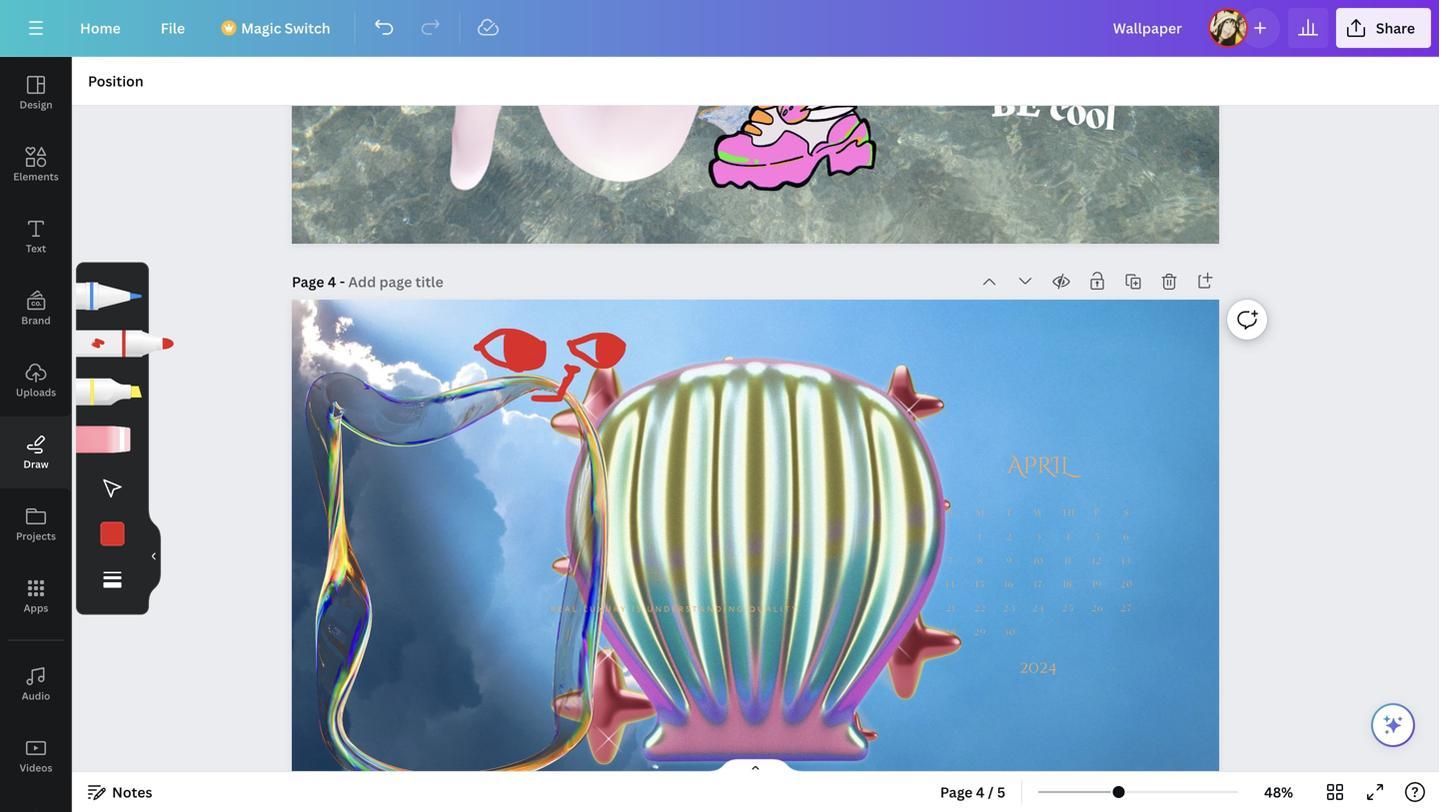 Task type: vqa. For each thing, say whether or not it's contained in the screenshot.
Past events Events
no



Task type: locate. For each thing, give the bounding box(es) containing it.
uploads
[[16, 386, 56, 399]]

Page title text field
[[348, 272, 446, 292]]

0 vertical spatial 5
[[1095, 534, 1101, 543]]

1 vertical spatial 5
[[998, 783, 1006, 802]]

5 up 12
[[1095, 534, 1101, 543]]

0 vertical spatial 4
[[328, 272, 336, 291]]

1 horizontal spatial s
[[1124, 510, 1131, 519]]

luxury
[[583, 605, 628, 616]]

1 horizontal spatial 4
[[976, 783, 985, 802]]

2024
[[1020, 658, 1058, 679]]

12
[[1093, 557, 1103, 566]]

videos
[[20, 762, 52, 775]]

26
[[1092, 605, 1104, 614]]

0 horizontal spatial page
[[292, 272, 324, 291]]

april
[[1008, 451, 1070, 482]]

apps
[[24, 602, 48, 615]]

4
[[328, 272, 336, 291], [1065, 534, 1072, 543], [976, 783, 985, 802]]

1 vertical spatial page
[[941, 783, 973, 802]]

48%
[[1265, 783, 1294, 802]]

design
[[19, 98, 53, 111]]

position button
[[80, 65, 152, 97]]

30
[[1004, 629, 1017, 638]]

0 horizontal spatial s
[[948, 510, 955, 519]]

page inside button
[[941, 783, 973, 802]]

27 26 25 24 23 22 21
[[947, 605, 1134, 614]]

page 4 / 5 button
[[933, 777, 1014, 809]]

Design title text field
[[1098, 8, 1201, 48]]

3
[[1036, 534, 1043, 543]]

2 horizontal spatial 4
[[1065, 534, 1072, 543]]

is
[[632, 605, 643, 616]]

27
[[1121, 605, 1134, 614]]

projects button
[[0, 489, 72, 561]]

apps button
[[0, 561, 72, 633]]

elements
[[13, 170, 59, 183]]

4 left /
[[976, 783, 985, 802]]

s
[[948, 510, 955, 519], [1124, 510, 1131, 519]]

audio button
[[0, 649, 72, 721]]

s left m
[[948, 510, 955, 519]]

28
[[945, 629, 958, 638]]

10
[[1035, 557, 1044, 566]]

2 s from the left
[[1124, 510, 1131, 519]]

side panel tab list
[[0, 57, 72, 813]]

1 vertical spatial 4
[[1065, 534, 1072, 543]]

4 for 11 4 18
[[1065, 534, 1072, 543]]

page 4 / 5
[[941, 783, 1006, 802]]

4 left -
[[328, 272, 336, 291]]

4 for page 4 / 5
[[976, 783, 985, 802]]

11 4 18
[[1064, 534, 1074, 590]]

5
[[1095, 534, 1101, 543], [998, 783, 1006, 802]]

21
[[947, 605, 956, 614]]

4 inside 11 4 18
[[1065, 534, 1072, 543]]

8
[[978, 557, 984, 566]]

2 vertical spatial 4
[[976, 783, 985, 802]]

1 horizontal spatial 5
[[1095, 534, 1101, 543]]

-
[[340, 272, 345, 291]]

29
[[975, 629, 987, 638]]

th
[[1062, 510, 1076, 519]]

0 horizontal spatial 5
[[998, 783, 1006, 802]]

#e7191f image
[[100, 523, 124, 547]]

5 right /
[[998, 783, 1006, 802]]

0 vertical spatial page
[[292, 272, 324, 291]]

notes
[[112, 783, 152, 802]]

1 horizontal spatial page
[[941, 783, 973, 802]]

s up '6'
[[1124, 510, 1131, 519]]

t
[[1007, 510, 1014, 519]]

page left /
[[941, 783, 973, 802]]

0 horizontal spatial 4
[[328, 272, 336, 291]]

6 13
[[1123, 534, 1132, 566]]

draw button
[[0, 417, 72, 489]]

magic
[[241, 18, 281, 37]]

4 up 11
[[1065, 534, 1072, 543]]

page
[[292, 272, 324, 291], [941, 783, 973, 802]]

page left -
[[292, 272, 324, 291]]

main menu bar
[[0, 0, 1440, 57]]

4 inside button
[[976, 783, 985, 802]]



Task type: describe. For each thing, give the bounding box(es) containing it.
2
[[1007, 534, 1013, 543]]

13
[[1123, 557, 1132, 566]]

20
[[1121, 581, 1134, 590]]

10 3 17
[[1035, 534, 1044, 590]]

#e7191f image
[[100, 523, 124, 547]]

file
[[161, 18, 185, 37]]

understanding
[[647, 605, 745, 616]]

share button
[[1337, 8, 1432, 48]]

magic switch button
[[209, 8, 347, 48]]

audio
[[22, 690, 50, 703]]

design button
[[0, 57, 72, 129]]

file button
[[145, 8, 201, 48]]

projects
[[16, 530, 56, 543]]

switch
[[285, 18, 331, 37]]

page 4 -
[[292, 272, 348, 291]]

48% button
[[1247, 777, 1312, 809]]

23
[[1004, 605, 1017, 614]]

f
[[1095, 510, 1101, 519]]

30 29 28
[[945, 629, 1017, 638]]

6
[[1124, 534, 1131, 543]]

17
[[1035, 581, 1044, 590]]

real
[[551, 605, 579, 616]]

notes button
[[80, 777, 160, 809]]

25
[[1063, 605, 1075, 614]]

position
[[88, 71, 144, 90]]

canva assistant image
[[1382, 714, 1406, 738]]

quality
[[749, 605, 799, 616]]

15
[[976, 581, 986, 590]]

19
[[1093, 581, 1103, 590]]

hide image
[[148, 509, 161, 605]]

home link
[[64, 8, 137, 48]]

w
[[1034, 510, 1045, 519]]

22
[[975, 605, 987, 614]]

m
[[977, 510, 985, 519]]

magic switch
[[241, 18, 331, 37]]

page for page 4 / 5
[[941, 783, 973, 802]]

1 s from the left
[[948, 510, 955, 519]]

18
[[1064, 581, 1074, 590]]

brand button
[[0, 273, 72, 345]]

page for page 4 -
[[292, 272, 324, 291]]

7 14
[[946, 557, 956, 590]]

videos button
[[0, 721, 72, 793]]

5 inside button
[[998, 783, 1006, 802]]

24
[[1033, 605, 1046, 614]]

16
[[1006, 581, 1015, 590]]

9 2 16
[[1006, 534, 1015, 590]]

text
[[26, 242, 46, 255]]

s f th w t m s
[[948, 510, 1131, 519]]

1
[[979, 534, 983, 543]]

text button
[[0, 201, 72, 273]]

5 inside 12 5 19
[[1095, 534, 1101, 543]]

elements button
[[0, 129, 72, 201]]

share
[[1377, 18, 1416, 37]]

home
[[80, 18, 121, 37]]

12 5 19
[[1093, 534, 1103, 590]]

draw
[[23, 458, 49, 471]]

14
[[946, 581, 956, 590]]

11
[[1066, 557, 1072, 566]]

7
[[948, 557, 954, 566]]

real luxury is understanding quality
[[551, 605, 799, 616]]

/
[[988, 783, 994, 802]]

show pages image
[[708, 759, 804, 775]]

4 for page 4 -
[[328, 272, 336, 291]]

8 1 15
[[976, 534, 986, 590]]

uploads button
[[0, 345, 72, 417]]

brand
[[21, 314, 51, 327]]

9
[[1007, 557, 1013, 566]]



